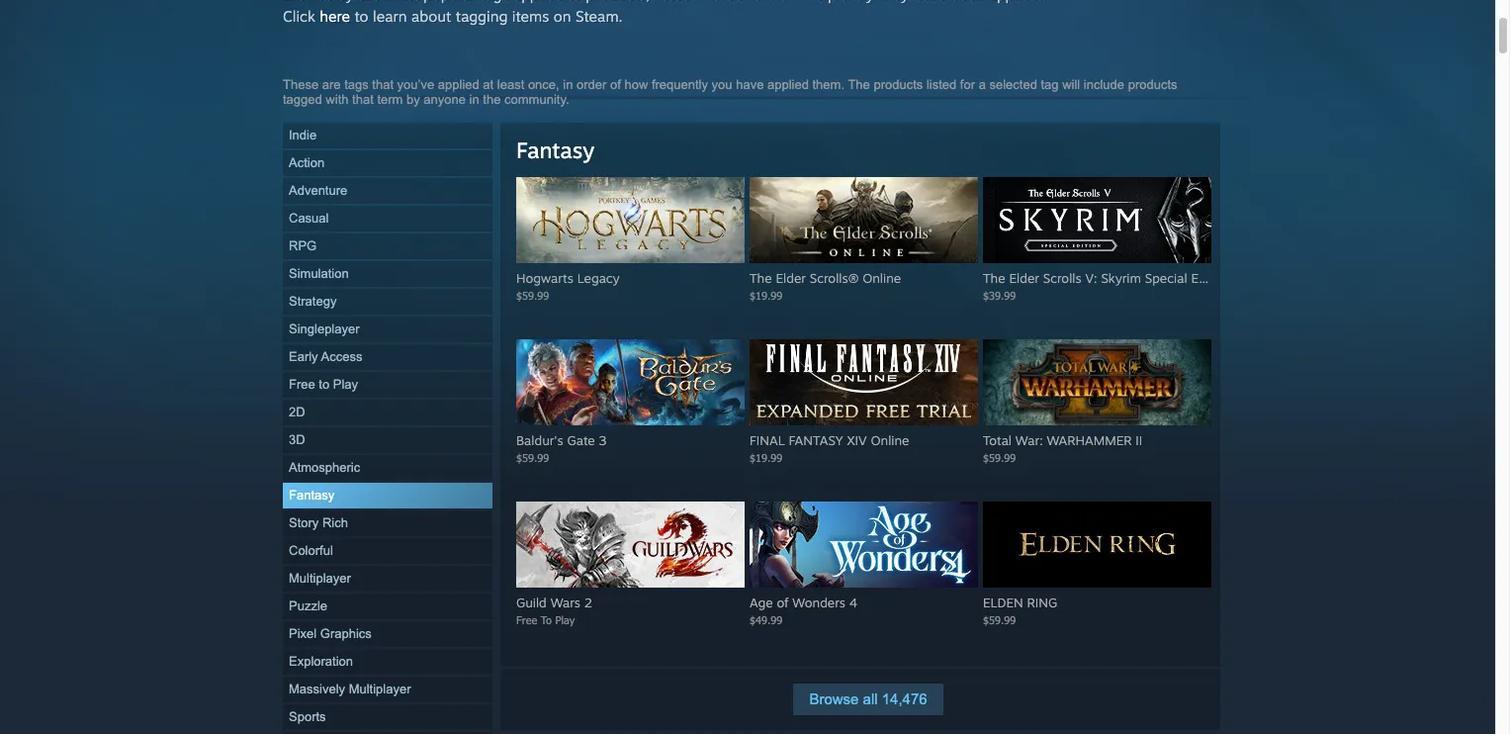 Task type: describe. For each thing, give the bounding box(es) containing it.
2d
[[289, 405, 305, 419]]

at
[[483, 77, 494, 92]]

online for the elder scrolls® online
[[863, 270, 901, 286]]

war:
[[1016, 432, 1043, 448]]

$59.99 inside baldur's gate 3 $59.99
[[516, 451, 549, 464]]

to
[[541, 613, 552, 626]]

these
[[283, 77, 319, 92]]

$39.99
[[983, 289, 1016, 302]]

ring
[[1027, 595, 1058, 610]]

0 vertical spatial to
[[355, 7, 369, 26]]

tags
[[344, 77, 369, 92]]

with
[[326, 92, 349, 107]]

frequently
[[652, 77, 708, 92]]

hogwarts legacy $59.99
[[516, 270, 620, 302]]

2 products from the left
[[1128, 77, 1178, 92]]

guild
[[516, 595, 547, 610]]

3d
[[289, 432, 305, 447]]

play inside guild wars 2 free to play
[[555, 613, 575, 626]]

edition
[[1192, 270, 1233, 286]]

on
[[554, 7, 571, 26]]

sports
[[289, 709, 326, 724]]

term
[[377, 92, 403, 107]]

about
[[412, 7, 451, 26]]

elden
[[983, 595, 1024, 610]]

0 horizontal spatial play
[[333, 377, 358, 392]]

1 horizontal spatial in
[[563, 77, 573, 92]]

listed
[[927, 77, 957, 92]]

you
[[712, 77, 733, 92]]

early access
[[289, 349, 362, 364]]

you've
[[397, 77, 434, 92]]

elden ring $59.99
[[983, 595, 1058, 626]]

graphics
[[320, 626, 372, 641]]

$59.99 inside hogwarts legacy $59.99
[[516, 289, 549, 302]]

guild wars 2 free to play
[[516, 595, 593, 626]]

$59.99 inside "elden ring $59.99"
[[983, 613, 1016, 626]]

elder for scrolls®
[[776, 270, 806, 286]]

how
[[625, 77, 648, 92]]

scrolls®
[[810, 270, 859, 286]]

the elder scrolls v: skyrim special edition $39.99
[[983, 270, 1233, 302]]

baldur's gate 3 $59.99
[[516, 432, 607, 464]]

the elder scrolls® online $19.99
[[750, 270, 901, 302]]

1 vertical spatial multiplayer
[[349, 682, 411, 696]]

indie
[[289, 128, 317, 142]]

age of wonders 4 $49.99
[[750, 595, 858, 626]]

the
[[483, 92, 501, 107]]

action
[[289, 155, 325, 170]]

here
[[320, 7, 350, 26]]

story rich
[[289, 515, 348, 530]]

the inside the these are tags that you've applied at least once, in order of how frequently you have applied them. the products listed for a selected tag will include products tagged with that term by anyone in the community.
[[848, 77, 870, 92]]

the for the elder scrolls v: skyrim special edition
[[983, 270, 1006, 286]]

them.
[[813, 77, 845, 92]]

a
[[979, 77, 986, 92]]

14,476
[[882, 691, 928, 707]]

$19.99 for final
[[750, 451, 783, 464]]

special
[[1145, 270, 1188, 286]]

$49.99
[[750, 613, 783, 626]]

warhammer
[[1047, 432, 1132, 448]]

pixel
[[289, 626, 317, 641]]

anyone
[[424, 92, 466, 107]]

that right with
[[352, 92, 374, 107]]

baldur's
[[516, 432, 564, 448]]

final
[[750, 432, 785, 448]]

massively multiplayer
[[289, 682, 411, 696]]

strategy
[[289, 294, 337, 309]]

1 products from the left
[[874, 77, 923, 92]]

singleplayer
[[289, 322, 360, 336]]

for
[[960, 77, 975, 92]]

once,
[[528, 77, 560, 92]]

here link
[[320, 7, 350, 26]]

2 applied from the left
[[768, 77, 809, 92]]

massively
[[289, 682, 345, 696]]

tagged
[[283, 92, 322, 107]]

pixel graphics
[[289, 626, 372, 641]]

total
[[983, 432, 1012, 448]]

of inside age of wonders 4 $49.99
[[777, 595, 789, 610]]

ii
[[1136, 432, 1143, 448]]

total war: warhammer ii $59.99
[[983, 432, 1143, 464]]

xiv
[[847, 432, 867, 448]]

v:
[[1086, 270, 1098, 286]]

story
[[289, 515, 319, 530]]

colorful
[[289, 543, 333, 558]]



Task type: vqa. For each thing, say whether or not it's contained in the screenshot.


Task type: locate. For each thing, give the bounding box(es) containing it.
puzzle
[[289, 599, 327, 613]]

skyrim
[[1102, 270, 1142, 286]]

fantasy link
[[516, 137, 595, 163]]

elder
[[776, 270, 806, 286], [1009, 270, 1040, 286]]

1 horizontal spatial applied
[[768, 77, 809, 92]]

in
[[563, 77, 573, 92], [470, 92, 480, 107]]

3
[[599, 432, 607, 448]]

1 vertical spatial fantasy
[[289, 488, 335, 503]]

browse all 14,476
[[810, 691, 928, 707]]

of right age
[[777, 595, 789, 610]]

browse all 14,476 link
[[794, 684, 943, 715]]

the up $39.99
[[983, 270, 1006, 286]]

online inside final fantasy xiv online $19.99
[[871, 432, 910, 448]]

$19.99 inside the elder scrolls® online $19.99
[[750, 289, 783, 302]]

0 vertical spatial play
[[333, 377, 358, 392]]

in left the in the left of the page
[[470, 92, 480, 107]]

$19.99 for the
[[750, 289, 783, 302]]

items
[[512, 7, 549, 26]]

play down access
[[333, 377, 358, 392]]

order
[[577, 77, 607, 92]]

the for the elder scrolls® online
[[750, 270, 772, 286]]

1 horizontal spatial the
[[848, 77, 870, 92]]

of inside the these are tags that you've applied at least once, in order of how frequently you have applied them. the products listed for a selected tag will include products tagged with that term by anyone in the community.
[[610, 77, 621, 92]]

early
[[289, 349, 318, 364]]

1 vertical spatial online
[[871, 432, 910, 448]]

0 vertical spatial free
[[289, 377, 315, 392]]

final fantasy xiv online $19.99
[[750, 432, 910, 464]]

free to play
[[289, 377, 358, 392]]

have
[[736, 77, 764, 92]]

click
[[283, 7, 315, 26]]

elder inside the elder scrolls v: skyrim special edition $39.99
[[1009, 270, 1040, 286]]

hogwarts
[[516, 270, 574, 286]]

1 applied from the left
[[438, 77, 480, 92]]

that
[[372, 77, 394, 92], [352, 92, 374, 107]]

in left order
[[563, 77, 573, 92]]

the right them.
[[848, 77, 870, 92]]

0 horizontal spatial the
[[750, 270, 772, 286]]

by
[[407, 92, 420, 107]]

online for final fantasy xiv online
[[871, 432, 910, 448]]

2 horizontal spatial the
[[983, 270, 1006, 286]]

1 $19.99 from the top
[[750, 289, 783, 302]]

online right xiv
[[871, 432, 910, 448]]

of left how
[[610, 77, 621, 92]]

fantasy
[[789, 432, 843, 448]]

fantasy up story rich
[[289, 488, 335, 503]]

0 horizontal spatial in
[[470, 92, 480, 107]]

wonders
[[793, 595, 846, 610]]

4
[[849, 595, 858, 610]]

online inside the elder scrolls® online $19.99
[[863, 270, 901, 286]]

free inside guild wars 2 free to play
[[516, 613, 537, 626]]

1 horizontal spatial fantasy
[[516, 137, 595, 163]]

play down wars
[[555, 613, 575, 626]]

rpg
[[289, 238, 317, 253]]

1 horizontal spatial elder
[[1009, 270, 1040, 286]]

elder up $39.99
[[1009, 270, 1040, 286]]

scrolls
[[1043, 270, 1082, 286]]

free down guild on the left
[[516, 613, 537, 626]]

$59.99 down elden
[[983, 613, 1016, 626]]

0 vertical spatial $19.99
[[750, 289, 783, 302]]

$59.99 down baldur's
[[516, 451, 549, 464]]

adventure
[[289, 183, 348, 198]]

2 $19.99 from the top
[[750, 451, 783, 464]]

1 vertical spatial to
[[319, 377, 330, 392]]

the inside the elder scrolls v: skyrim special edition $39.99
[[983, 270, 1006, 286]]

will
[[1063, 77, 1081, 92]]

multiplayer down "colorful" at the bottom left of page
[[289, 571, 351, 586]]

are
[[322, 77, 341, 92]]

online
[[863, 270, 901, 286], [871, 432, 910, 448]]

0 horizontal spatial free
[[289, 377, 315, 392]]

applied left the 'at'
[[438, 77, 480, 92]]

0 horizontal spatial to
[[319, 377, 330, 392]]

learn
[[373, 7, 407, 26]]

community.
[[505, 92, 569, 107]]

1 vertical spatial free
[[516, 613, 537, 626]]

products right include
[[1128, 77, 1178, 92]]

the left scrolls®
[[750, 270, 772, 286]]

fantasy
[[516, 137, 595, 163], [289, 488, 335, 503]]

applied right have
[[768, 77, 809, 92]]

$59.99
[[516, 289, 549, 302], [516, 451, 549, 464], [983, 451, 1016, 464], [983, 613, 1016, 626]]

0 vertical spatial multiplayer
[[289, 571, 351, 586]]

2
[[584, 595, 593, 610]]

0 vertical spatial of
[[610, 77, 621, 92]]

products
[[874, 77, 923, 92], [1128, 77, 1178, 92]]

tag
[[1041, 77, 1059, 92]]

browse
[[810, 691, 859, 707]]

selected
[[990, 77, 1038, 92]]

0 horizontal spatial of
[[610, 77, 621, 92]]

$19.99
[[750, 289, 783, 302], [750, 451, 783, 464]]

0 horizontal spatial elder
[[776, 270, 806, 286]]

casual
[[289, 211, 329, 226]]

0 vertical spatial fantasy
[[516, 137, 595, 163]]

1 vertical spatial of
[[777, 595, 789, 610]]

fantasy down community.
[[516, 137, 595, 163]]

least
[[497, 77, 525, 92]]

1 horizontal spatial free
[[516, 613, 537, 626]]

1 horizontal spatial products
[[1128, 77, 1178, 92]]

elder for scrolls
[[1009, 270, 1040, 286]]

free
[[289, 377, 315, 392], [516, 613, 537, 626]]

exploration
[[289, 654, 353, 669]]

$59.99 inside total war: warhammer ii $59.99
[[983, 451, 1016, 464]]

multiplayer right massively
[[349, 682, 411, 696]]

0 horizontal spatial applied
[[438, 77, 480, 92]]

1 vertical spatial $19.99
[[750, 451, 783, 464]]

1 vertical spatial play
[[555, 613, 575, 626]]

0 horizontal spatial fantasy
[[289, 488, 335, 503]]

wars
[[551, 595, 581, 610]]

that right tags on the left of page
[[372, 77, 394, 92]]

1 horizontal spatial to
[[355, 7, 369, 26]]

to down early access
[[319, 377, 330, 392]]

1 horizontal spatial of
[[777, 595, 789, 610]]

to
[[355, 7, 369, 26], [319, 377, 330, 392]]

to right "here" at the left of the page
[[355, 7, 369, 26]]

age
[[750, 595, 773, 610]]

the
[[848, 77, 870, 92], [750, 270, 772, 286], [983, 270, 1006, 286]]

legacy
[[577, 270, 620, 286]]

elder left scrolls®
[[776, 270, 806, 286]]

these are tags that you've applied at least once, in order of how frequently you have applied them. the products listed for a selected tag will include products tagged with that term by anyone in the community.
[[283, 77, 1178, 107]]

all
[[863, 691, 878, 707]]

0 horizontal spatial products
[[874, 77, 923, 92]]

$59.99 down total
[[983, 451, 1016, 464]]

play
[[333, 377, 358, 392], [555, 613, 575, 626]]

rich
[[322, 515, 348, 530]]

products left listed
[[874, 77, 923, 92]]

0 vertical spatial online
[[863, 270, 901, 286]]

free down early on the left top of page
[[289, 377, 315, 392]]

multiplayer
[[289, 571, 351, 586], [349, 682, 411, 696]]

the inside the elder scrolls® online $19.99
[[750, 270, 772, 286]]

online right scrolls®
[[863, 270, 901, 286]]

elder inside the elder scrolls® online $19.99
[[776, 270, 806, 286]]

atmospheric
[[289, 460, 360, 475]]

click here to learn about tagging items on steam.
[[283, 7, 623, 26]]

simulation
[[289, 266, 349, 281]]

1 horizontal spatial play
[[555, 613, 575, 626]]

2 elder from the left
[[1009, 270, 1040, 286]]

1 elder from the left
[[776, 270, 806, 286]]

$59.99 down hogwarts
[[516, 289, 549, 302]]

$19.99 inside final fantasy xiv online $19.99
[[750, 451, 783, 464]]



